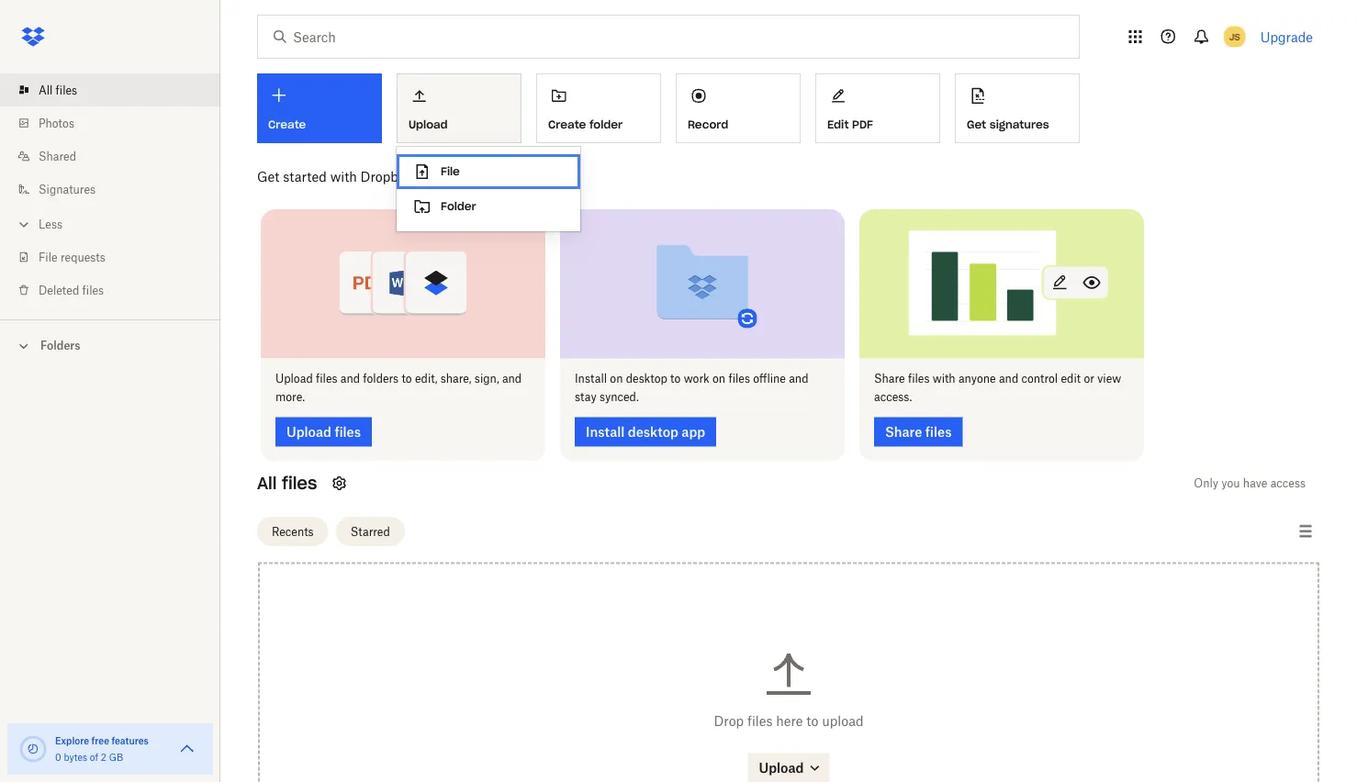 Task type: describe. For each thing, give the bounding box(es) containing it.
stay
[[575, 390, 597, 404]]

starred
[[350, 525, 390, 539]]

0
[[55, 752, 61, 763]]

requests
[[61, 250, 105, 264]]

explore free features 0 bytes of 2 gb
[[55, 735, 149, 763]]

access.
[[874, 390, 912, 404]]

explore
[[55, 735, 89, 746]]

photos link
[[15, 107, 220, 140]]

photos
[[39, 116, 74, 130]]

folders
[[363, 372, 399, 386]]

edit pdf button
[[815, 73, 940, 143]]

list containing all files
[[0, 62, 220, 320]]

2 on from the left
[[713, 372, 726, 386]]

folder
[[441, 199, 476, 213]]

deleted files link
[[15, 274, 220, 307]]

or
[[1084, 372, 1094, 386]]

recents
[[272, 525, 314, 539]]

get signatures
[[967, 117, 1049, 132]]

all files list item
[[0, 73, 220, 107]]

control
[[1021, 372, 1058, 386]]

1 on from the left
[[610, 372, 623, 386]]

1 vertical spatial all
[[257, 473, 277, 494]]

share,
[[441, 372, 472, 386]]

folder
[[589, 117, 623, 132]]

sign,
[[475, 372, 499, 386]]

signatures link
[[15, 173, 220, 206]]

upload for upload files and folders to edit, share, sign, and more.
[[275, 372, 313, 386]]

edit pdf
[[827, 117, 873, 132]]

get signatures button
[[955, 73, 1080, 143]]

have
[[1243, 477, 1267, 490]]

synced.
[[600, 390, 639, 404]]

deleted files
[[39, 283, 104, 297]]

2 and from the left
[[502, 372, 522, 386]]

2
[[101, 752, 106, 763]]

files up recents
[[282, 473, 317, 494]]

get for get started with dropbox
[[257, 168, 279, 184]]

signatures
[[990, 117, 1049, 132]]

folders
[[40, 339, 80, 353]]

upload button
[[397, 73, 522, 143]]

and inside install on desktop to work on files offline and stay synced.
[[789, 372, 808, 386]]

create
[[548, 117, 586, 132]]

access
[[1270, 477, 1306, 490]]

only
[[1194, 477, 1218, 490]]

file for file requests
[[39, 250, 58, 264]]

files inside share files with anyone and control edit or view access.
[[908, 372, 930, 386]]

install on desktop to work on files offline and stay synced.
[[575, 372, 808, 404]]

record
[[688, 117, 728, 132]]

files right deleted at the left of page
[[82, 283, 104, 297]]

gb
[[109, 752, 123, 763]]

here
[[776, 713, 803, 729]]



Task type: locate. For each thing, give the bounding box(es) containing it.
files
[[56, 83, 77, 97], [82, 283, 104, 297], [316, 372, 337, 386], [728, 372, 750, 386], [908, 372, 930, 386], [282, 473, 317, 494], [747, 713, 773, 729]]

all files inside list item
[[39, 83, 77, 97]]

list
[[0, 62, 220, 320]]

file
[[441, 164, 460, 179], [39, 250, 58, 264]]

to right here
[[806, 713, 818, 729]]

to
[[402, 372, 412, 386], [670, 372, 681, 386], [806, 713, 818, 729]]

file up folder
[[441, 164, 460, 179]]

upload inside upload files and folders to edit, share, sign, and more.
[[275, 372, 313, 386]]

quota usage element
[[18, 735, 48, 764]]

pdf
[[852, 117, 873, 132]]

files right the share
[[908, 372, 930, 386]]

you
[[1221, 477, 1240, 490]]

1 and from the left
[[340, 372, 360, 386]]

files left offline in the right top of the page
[[728, 372, 750, 386]]

bytes
[[64, 752, 87, 763]]

share
[[874, 372, 905, 386]]

upload inside upload popup button
[[409, 117, 448, 132]]

upload up more.
[[275, 372, 313, 386]]

with inside share files with anyone and control edit or view access.
[[933, 372, 956, 386]]

desktop
[[626, 372, 667, 386]]

with for files
[[933, 372, 956, 386]]

upload files and folders to edit, share, sign, and more.
[[275, 372, 522, 404]]

signatures
[[39, 182, 96, 196]]

1 horizontal spatial to
[[670, 372, 681, 386]]

on right work at the top right
[[713, 372, 726, 386]]

offline
[[753, 372, 786, 386]]

1 vertical spatial all files
[[257, 473, 317, 494]]

get for get signatures
[[967, 117, 986, 132]]

files left here
[[747, 713, 773, 729]]

all files up recents
[[257, 473, 317, 494]]

files inside upload files and folders to edit, share, sign, and more.
[[316, 372, 337, 386]]

1 vertical spatial with
[[933, 372, 956, 386]]

1 horizontal spatial with
[[933, 372, 956, 386]]

all
[[39, 83, 53, 97], [257, 473, 277, 494]]

more.
[[275, 390, 305, 404]]

0 vertical spatial all
[[39, 83, 53, 97]]

dropbox
[[360, 168, 412, 184]]

0 horizontal spatial all
[[39, 83, 53, 97]]

0 horizontal spatial all files
[[39, 83, 77, 97]]

3 and from the left
[[789, 372, 808, 386]]

with left anyone
[[933, 372, 956, 386]]

files up photos
[[56, 83, 77, 97]]

files inside install on desktop to work on files offline and stay synced.
[[728, 372, 750, 386]]

get inside button
[[967, 117, 986, 132]]

edit
[[827, 117, 849, 132]]

edit,
[[415, 372, 438, 386]]

upload up dropbox
[[409, 117, 448, 132]]

4 and from the left
[[999, 372, 1018, 386]]

0 vertical spatial with
[[330, 168, 357, 184]]

upload for upload
[[409, 117, 448, 132]]

file down 'less'
[[39, 250, 58, 264]]

on
[[610, 372, 623, 386], [713, 372, 726, 386]]

folder menu item
[[397, 189, 580, 224]]

all up photos
[[39, 83, 53, 97]]

to inside install on desktop to work on files offline and stay synced.
[[670, 372, 681, 386]]

upload
[[822, 713, 864, 729]]

upgrade link
[[1260, 29, 1313, 45]]

0 horizontal spatial get
[[257, 168, 279, 184]]

file requests link
[[15, 241, 220, 274]]

get started with dropbox
[[257, 168, 412, 184]]

and left the control
[[999, 372, 1018, 386]]

1 horizontal spatial get
[[967, 117, 986, 132]]

share files with anyone and control edit or view access.
[[874, 372, 1121, 404]]

less
[[39, 217, 62, 231]]

files inside list item
[[56, 83, 77, 97]]

deleted
[[39, 283, 79, 297]]

0 horizontal spatial on
[[610, 372, 623, 386]]

drop files here to upload
[[714, 713, 864, 729]]

1 horizontal spatial on
[[713, 372, 726, 386]]

with for started
[[330, 168, 357, 184]]

upgrade
[[1260, 29, 1313, 45]]

folders button
[[0, 331, 220, 359]]

started
[[283, 168, 327, 184]]

files left folders
[[316, 372, 337, 386]]

view
[[1097, 372, 1121, 386]]

to for install on desktop to work on files offline and stay synced.
[[670, 372, 681, 386]]

file menu item
[[397, 154, 580, 189]]

1 vertical spatial get
[[257, 168, 279, 184]]

anyone
[[959, 372, 996, 386]]

and
[[340, 372, 360, 386], [502, 372, 522, 386], [789, 372, 808, 386], [999, 372, 1018, 386]]

less image
[[15, 215, 33, 234]]

on up synced.
[[610, 372, 623, 386]]

0 horizontal spatial file
[[39, 250, 58, 264]]

1 vertical spatial file
[[39, 250, 58, 264]]

and left folders
[[340, 372, 360, 386]]

features
[[111, 735, 149, 746]]

file inside menu item
[[441, 164, 460, 179]]

to left edit,
[[402, 372, 412, 386]]

0 horizontal spatial to
[[402, 372, 412, 386]]

dropbox image
[[15, 18, 51, 55]]

starred button
[[336, 517, 405, 546]]

all up recents
[[257, 473, 277, 494]]

0 horizontal spatial upload
[[275, 372, 313, 386]]

0 vertical spatial all files
[[39, 83, 77, 97]]

to inside upload files and folders to edit, share, sign, and more.
[[402, 372, 412, 386]]

all files up photos
[[39, 83, 77, 97]]

only you have access
[[1194, 477, 1306, 490]]

shared link
[[15, 140, 220, 173]]

1 horizontal spatial all
[[257, 473, 277, 494]]

drop
[[714, 713, 744, 729]]

get left signatures
[[967, 117, 986, 132]]

1 horizontal spatial all files
[[257, 473, 317, 494]]

get
[[967, 117, 986, 132], [257, 168, 279, 184]]

2 horizontal spatial to
[[806, 713, 818, 729]]

file for file
[[441, 164, 460, 179]]

get left started
[[257, 168, 279, 184]]

with
[[330, 168, 357, 184], [933, 372, 956, 386]]

to for drop files here to upload
[[806, 713, 818, 729]]

with right started
[[330, 168, 357, 184]]

shared
[[39, 149, 76, 163]]

and right offline in the right top of the page
[[789, 372, 808, 386]]

edit
[[1061, 372, 1081, 386]]

all inside list item
[[39, 83, 53, 97]]

of
[[90, 752, 98, 763]]

create folder button
[[536, 73, 661, 143]]

and right sign,
[[502, 372, 522, 386]]

1 vertical spatial upload
[[275, 372, 313, 386]]

1 horizontal spatial upload
[[409, 117, 448, 132]]

free
[[91, 735, 109, 746]]

1 horizontal spatial file
[[441, 164, 460, 179]]

0 vertical spatial get
[[967, 117, 986, 132]]

all files
[[39, 83, 77, 97], [257, 473, 317, 494]]

create folder
[[548, 117, 623, 132]]

install
[[575, 372, 607, 386]]

0 vertical spatial upload
[[409, 117, 448, 132]]

upload
[[409, 117, 448, 132], [275, 372, 313, 386]]

work
[[684, 372, 710, 386]]

file requests
[[39, 250, 105, 264]]

0 horizontal spatial with
[[330, 168, 357, 184]]

and inside share files with anyone and control edit or view access.
[[999, 372, 1018, 386]]

recents button
[[257, 517, 328, 546]]

0 vertical spatial file
[[441, 164, 460, 179]]

to left work at the top right
[[670, 372, 681, 386]]

all files link
[[15, 73, 220, 107]]

record button
[[676, 73, 801, 143]]



Task type: vqa. For each thing, say whether or not it's contained in the screenshot.
bytes
yes



